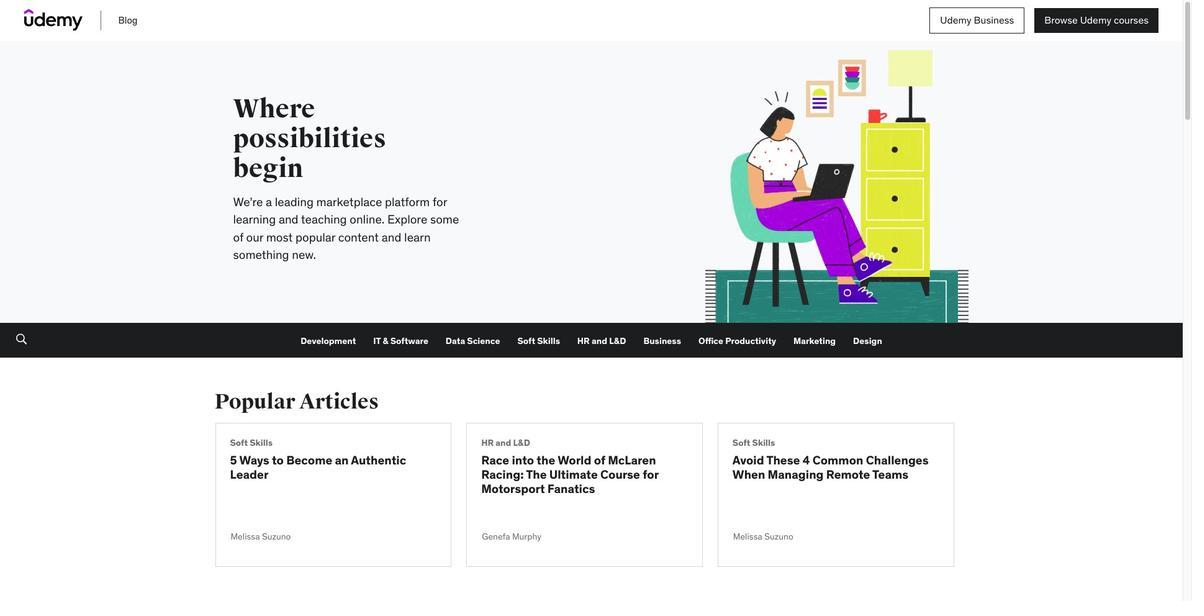 Task type: vqa. For each thing, say whether or not it's contained in the screenshot.


Task type: locate. For each thing, give the bounding box(es) containing it.
avoid
[[733, 453, 765, 468]]

1 horizontal spatial melissa suzuno
[[734, 531, 794, 542]]

some
[[430, 212, 459, 227]]

0 horizontal spatial l&d
[[513, 438, 530, 449]]

1 vertical spatial business
[[644, 335, 681, 347]]

l&d for hr and l&d
[[610, 335, 627, 347]]

skills left hr and l&d
[[537, 335, 560, 347]]

l&d up 'into' on the left of page
[[513, 438, 530, 449]]

0 horizontal spatial hr
[[482, 438, 494, 449]]

l&d inside hr and l&d race into the world of mclaren racing: the ultimate course for motorsport fanatics
[[513, 438, 530, 449]]

udemy
[[941, 14, 972, 26], [1081, 14, 1112, 26]]

1 horizontal spatial business
[[974, 14, 1015, 26]]

suzuno
[[262, 531, 291, 542], [765, 531, 794, 542]]

0 horizontal spatial melissa suzuno
[[231, 531, 291, 542]]

avoid these 4 common challenges when managing remote teams link
[[733, 453, 940, 496]]

skills inside soft skills avoid these 4 common challenges when managing remote teams
[[753, 438, 776, 449]]

browse udemy courses
[[1045, 14, 1149, 26]]

to
[[272, 453, 284, 468]]

hr inside hr and l&d race into the world of mclaren racing: the ultimate course for motorsport fanatics
[[482, 438, 494, 449]]

office
[[699, 335, 724, 347]]

learning
[[233, 212, 276, 227]]

1 horizontal spatial melissa
[[734, 531, 763, 542]]

skills inside the soft skills 5 ways to become an authentic leader
[[250, 438, 273, 449]]

2 suzuno from the left
[[765, 531, 794, 542]]

soft skills
[[518, 335, 560, 347]]

1 horizontal spatial l&d
[[610, 335, 627, 347]]

new.
[[292, 247, 316, 262]]

design
[[854, 335, 883, 347]]

hr up race
[[482, 438, 494, 449]]

data science link
[[446, 335, 500, 347]]

0 horizontal spatial melissa
[[231, 531, 260, 542]]

&
[[383, 335, 389, 347]]

1 melissa from the left
[[231, 531, 260, 542]]

of left our
[[233, 230, 244, 244]]

1 horizontal spatial of
[[594, 453, 606, 468]]

0 horizontal spatial for
[[433, 194, 447, 209]]

1 horizontal spatial hr
[[578, 335, 590, 347]]

0 vertical spatial business
[[974, 14, 1015, 26]]

motorsport
[[482, 481, 545, 496]]

1 horizontal spatial udemy
[[1081, 14, 1112, 26]]

udemy business
[[941, 14, 1015, 26]]

development link
[[301, 335, 356, 347]]

ultimate
[[550, 467, 598, 482]]

for
[[433, 194, 447, 209], [643, 467, 659, 482]]

hr right soft skills
[[578, 335, 590, 347]]

business
[[974, 14, 1015, 26], [644, 335, 681, 347]]

soft inside the soft skills 5 ways to become an authentic leader
[[230, 438, 248, 449]]

of inside we're a leading marketplace platform for learning and teaching online. explore some of our most popular content and learn something new.
[[233, 230, 244, 244]]

melissa
[[231, 531, 260, 542], [734, 531, 763, 542]]

suzuno for leader
[[262, 531, 291, 542]]

0 horizontal spatial suzuno
[[262, 531, 291, 542]]

the
[[537, 453, 556, 468]]

hr and l&d
[[578, 335, 627, 347]]

melissa suzuno
[[231, 531, 291, 542], [734, 531, 794, 542]]

0 vertical spatial for
[[433, 194, 447, 209]]

genefa murphy
[[482, 531, 542, 542]]

design link
[[854, 335, 883, 347]]

for right the course
[[643, 467, 659, 482]]

soft up 5
[[230, 438, 248, 449]]

udemy inside udemy business link
[[941, 14, 972, 26]]

0 vertical spatial hr
[[578, 335, 590, 347]]

these
[[767, 453, 800, 468]]

our
[[246, 230, 263, 244]]

5
[[230, 453, 237, 468]]

software
[[391, 335, 429, 347]]

and
[[279, 212, 299, 227], [382, 230, 402, 244], [592, 335, 608, 347], [496, 438, 511, 449]]

0 horizontal spatial soft
[[230, 438, 248, 449]]

business link
[[644, 335, 681, 347]]

hr for hr and l&d race into the world of mclaren racing: the ultimate course for motorsport fanatics
[[482, 438, 494, 449]]

0 vertical spatial l&d
[[610, 335, 627, 347]]

1 vertical spatial hr
[[482, 438, 494, 449]]

popular
[[215, 389, 296, 415]]

office productivity link
[[699, 335, 777, 347]]

of right the world
[[594, 453, 606, 468]]

and up race
[[496, 438, 511, 449]]

skills
[[537, 335, 560, 347], [250, 438, 273, 449], [753, 438, 776, 449]]

melissa for avoid these 4 common challenges when managing remote teams
[[734, 531, 763, 542]]

soft
[[518, 335, 536, 347], [230, 438, 248, 449], [733, 438, 751, 449]]

melissa down when
[[734, 531, 763, 542]]

0 vertical spatial of
[[233, 230, 244, 244]]

race
[[482, 453, 510, 468]]

learn
[[404, 230, 431, 244]]

skills up ways
[[250, 438, 273, 449]]

1 melissa suzuno from the left
[[231, 531, 291, 542]]

productivity
[[726, 335, 777, 347]]

content
[[338, 230, 379, 244]]

melissa suzuno for managing
[[734, 531, 794, 542]]

2 horizontal spatial soft
[[733, 438, 751, 449]]

soft inside soft skills avoid these 4 common challenges when managing remote teams
[[733, 438, 751, 449]]

1 vertical spatial of
[[594, 453, 606, 468]]

of
[[233, 230, 244, 244], [594, 453, 606, 468]]

1 suzuno from the left
[[262, 531, 291, 542]]

articles
[[300, 389, 379, 415]]

mclaren
[[608, 453, 656, 468]]

business inside udemy business link
[[974, 14, 1015, 26]]

soft for 5 ways to become an authentic leader
[[230, 438, 248, 449]]

1 vertical spatial for
[[643, 467, 659, 482]]

1 horizontal spatial for
[[643, 467, 659, 482]]

and down explore
[[382, 230, 402, 244]]

an
[[335, 453, 349, 468]]

browse
[[1045, 14, 1078, 26]]

1 horizontal spatial suzuno
[[765, 531, 794, 542]]

genefa
[[482, 531, 510, 542]]

Search text field
[[0, 323, 37, 358]]

hr
[[578, 335, 590, 347], [482, 438, 494, 449]]

0 horizontal spatial udemy
[[941, 14, 972, 26]]

skills up the avoid
[[753, 438, 776, 449]]

l&d left business link
[[610, 335, 627, 347]]

2 melissa from the left
[[734, 531, 763, 542]]

l&d
[[610, 335, 627, 347], [513, 438, 530, 449]]

0 horizontal spatial of
[[233, 230, 244, 244]]

authentic
[[351, 453, 406, 468]]

science
[[467, 335, 500, 347]]

melissa down leader on the left of the page
[[231, 531, 260, 542]]

2 udemy from the left
[[1081, 14, 1112, 26]]

leader
[[230, 467, 269, 482]]

1 vertical spatial l&d
[[513, 438, 530, 449]]

2 melissa suzuno from the left
[[734, 531, 794, 542]]

for up some
[[433, 194, 447, 209]]

1 udemy from the left
[[941, 14, 972, 26]]

0 horizontal spatial skills
[[250, 438, 273, 449]]

soft right science
[[518, 335, 536, 347]]

soft up the avoid
[[733, 438, 751, 449]]

a
[[266, 194, 272, 209]]

1 horizontal spatial soft
[[518, 335, 536, 347]]

2 horizontal spatial skills
[[753, 438, 776, 449]]

it & software link
[[374, 335, 429, 347]]

and right soft skills
[[592, 335, 608, 347]]

teaching
[[301, 212, 347, 227]]



Task type: describe. For each thing, give the bounding box(es) containing it.
fanatics
[[548, 481, 595, 496]]

soft skills avoid these 4 common challenges when managing remote teams
[[733, 438, 929, 482]]

racing:
[[482, 467, 524, 482]]

when
[[733, 467, 766, 482]]

managing
[[768, 467, 824, 482]]

soft skills link
[[518, 335, 560, 347]]

murphy
[[512, 531, 542, 542]]

office productivity
[[699, 335, 777, 347]]

for inside we're a leading marketplace platform for learning and teaching online. explore some of our most popular content and learn something new.
[[433, 194, 447, 209]]

soft skills 5 ways to become an authentic leader
[[230, 438, 406, 482]]

hr and l&d race into the world of mclaren racing: the ultimate course for motorsport fanatics
[[482, 438, 659, 496]]

marketplace
[[317, 194, 382, 209]]

course
[[601, 467, 640, 482]]

something
[[233, 247, 289, 262]]

remote
[[827, 467, 871, 482]]

marketing link
[[794, 335, 836, 347]]

teams
[[873, 467, 909, 482]]

melissa suzuno for leader
[[231, 531, 291, 542]]

begin
[[233, 153, 303, 184]]

skills for avoid these 4 common challenges when managing remote teams
[[753, 438, 776, 449]]

blog
[[118, 14, 138, 26]]

where possibilities begin
[[233, 93, 386, 184]]

popular articles
[[215, 389, 379, 415]]

5 ways to become an authentic leader link
[[230, 453, 437, 496]]

courses
[[1114, 14, 1149, 26]]

development
[[301, 335, 356, 347]]

melissa for 5 ways to become an authentic leader
[[231, 531, 260, 542]]

hr for hr and l&d
[[578, 335, 590, 347]]

explore
[[388, 212, 428, 227]]

and down leading
[[279, 212, 299, 227]]

we're a leading marketplace platform for learning and teaching online. explore some of our most popular content and learn something new.
[[233, 194, 459, 262]]

online.
[[350, 212, 385, 227]]

data
[[446, 335, 465, 347]]

become
[[286, 453, 333, 468]]

udemy business link
[[930, 8, 1025, 33]]

of inside hr and l&d race into the world of mclaren racing: the ultimate course for motorsport fanatics
[[594, 453, 606, 468]]

blog link
[[118, 14, 138, 26]]

platform
[[385, 194, 430, 209]]

browse udemy courses link
[[1035, 8, 1159, 33]]

world
[[558, 453, 592, 468]]

common
[[813, 453, 864, 468]]

and inside hr and l&d race into the world of mclaren racing: the ultimate course for motorsport fanatics
[[496, 438, 511, 449]]

ways
[[239, 453, 269, 468]]

possibilities
[[233, 123, 386, 154]]

udemy image
[[24, 7, 82, 32]]

most
[[266, 230, 293, 244]]

for inside hr and l&d race into the world of mclaren racing: the ultimate course for motorsport fanatics
[[643, 467, 659, 482]]

1 horizontal spatial skills
[[537, 335, 560, 347]]

data science
[[446, 335, 500, 347]]

l&d for hr and l&d race into the world of mclaren racing: the ultimate course for motorsport fanatics
[[513, 438, 530, 449]]

we're
[[233, 194, 263, 209]]

hr and l&d link
[[578, 335, 627, 347]]

where
[[233, 93, 315, 125]]

suzuno for managing
[[765, 531, 794, 542]]

it
[[374, 335, 381, 347]]

skills for 5 ways to become an authentic leader
[[250, 438, 273, 449]]

4
[[803, 453, 810, 468]]

challenges
[[866, 453, 929, 468]]

into
[[512, 453, 534, 468]]

search icon image
[[16, 333, 27, 345]]

soft for avoid these 4 common challenges when managing remote teams
[[733, 438, 751, 449]]

udemy inside browse udemy courses link
[[1081, 14, 1112, 26]]

0 horizontal spatial business
[[644, 335, 681, 347]]

popular
[[296, 230, 336, 244]]

race into the world of mclaren racing: the ultimate course for motorsport fanatics link
[[482, 453, 688, 496]]

marketing
[[794, 335, 836, 347]]

leading
[[275, 194, 314, 209]]

it & software
[[374, 335, 429, 347]]

the
[[526, 467, 547, 482]]



